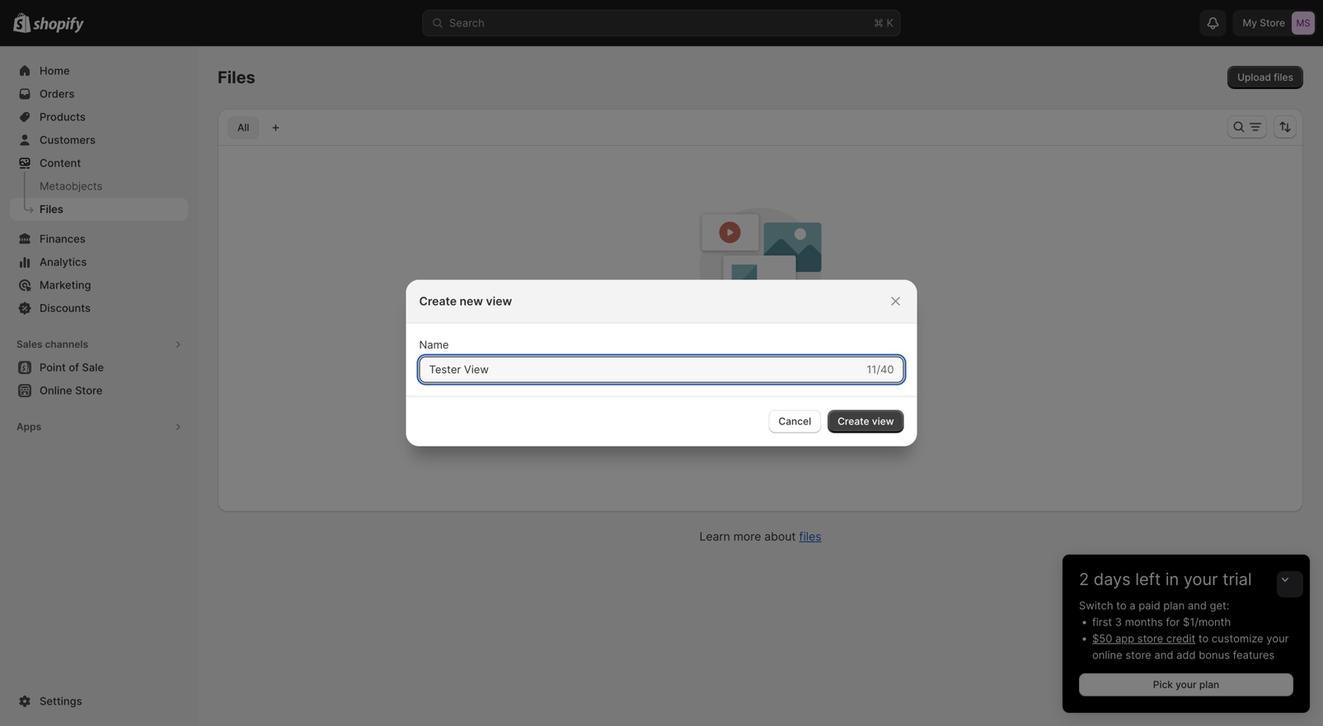 Task type: locate. For each thing, give the bounding box(es) containing it.
your
[[1184, 569, 1218, 589], [1267, 632, 1289, 645], [1176, 679, 1197, 691]]

0 vertical spatial files
[[218, 67, 255, 87]]

0 horizontal spatial files
[[769, 415, 788, 427]]

2 horizontal spatial files
[[1274, 71, 1293, 83]]

1 vertical spatial your
[[1267, 632, 1289, 645]]

1 vertical spatial plan
[[1199, 679, 1219, 691]]

your right pick
[[1176, 679, 1197, 691]]

0 horizontal spatial upload files
[[732, 415, 788, 427]]

in
[[1165, 569, 1179, 589]]

pick
[[1153, 679, 1173, 691]]

about
[[764, 530, 796, 544]]

store
[[1137, 632, 1163, 645], [1126, 649, 1151, 662]]

plan up for
[[1163, 599, 1185, 612]]

view right new
[[486, 294, 512, 308]]

k
[[887, 16, 894, 29]]

0 vertical spatial create
[[419, 294, 457, 308]]

create
[[419, 294, 457, 308], [838, 415, 869, 427]]

2 vertical spatial and
[[1154, 649, 1173, 662]]

3
[[1115, 616, 1122, 629]]

files down metaobjects
[[40, 203, 63, 216]]

2 horizontal spatial files
[[641, 384, 663, 396]]

1 vertical spatial upload files
[[732, 415, 788, 427]]

files up all
[[218, 67, 255, 87]]

0 horizontal spatial to
[[1116, 599, 1127, 612]]

sales channels button
[[10, 333, 188, 356]]

name
[[419, 338, 449, 351]]

home link
[[10, 59, 188, 82]]

Name text field
[[419, 357, 863, 383]]

files
[[1274, 71, 1293, 83], [769, 415, 788, 427], [799, 530, 822, 544]]

first
[[1092, 616, 1112, 629]]

0 vertical spatial upload files button
[[1228, 66, 1303, 89]]

view down more.
[[872, 415, 894, 427]]

1 horizontal spatial upload
[[1237, 71, 1271, 83]]

0 horizontal spatial view
[[486, 294, 512, 308]]

1 horizontal spatial and
[[1154, 649, 1173, 662]]

upload files for the left upload files button
[[732, 415, 788, 427]]

2 vertical spatial your
[[1176, 679, 1197, 691]]

discounts link
[[10, 297, 188, 320]]

learn
[[699, 530, 730, 544]]

settings
[[40, 695, 82, 708]]

and left add
[[1154, 649, 1173, 662]]

store down months on the bottom right of the page
[[1137, 632, 1163, 645]]

to
[[1116, 599, 1127, 612], [1198, 632, 1209, 645]]

1 vertical spatial create
[[838, 415, 869, 427]]

plan down the bonus
[[1199, 679, 1219, 691]]

and inside to customize your online store and add bonus features
[[1154, 649, 1173, 662]]

apps
[[16, 421, 41, 433]]

can
[[665, 384, 682, 396]]

$50 app store credit link
[[1092, 632, 1195, 645]]

0 horizontal spatial and
[[833, 384, 850, 396]]

left
[[1135, 569, 1161, 589]]

1 vertical spatial upload files button
[[723, 410, 798, 433]]

0 vertical spatial to
[[1116, 599, 1127, 612]]

pick your plan
[[1153, 679, 1219, 691]]

store down $50 app store credit at the bottom right of page
[[1126, 649, 1151, 662]]

all button
[[228, 116, 259, 139]]

1 vertical spatial files
[[769, 415, 788, 427]]

2 horizontal spatial and
[[1188, 599, 1207, 612]]

0 vertical spatial your
[[1184, 569, 1218, 589]]

all
[[237, 122, 249, 134]]

1 horizontal spatial files
[[218, 67, 255, 87]]

1 horizontal spatial create
[[838, 415, 869, 427]]

upload files button
[[1228, 66, 1303, 89], [723, 410, 798, 433]]

your up the "features"
[[1267, 632, 1289, 645]]

files for the left upload files button
[[769, 415, 788, 427]]

files for top upload files button
[[1274, 71, 1293, 83]]

view
[[486, 294, 512, 308], [872, 415, 894, 427]]

upload files
[[1237, 71, 1293, 83], [732, 415, 788, 427]]

1 vertical spatial upload
[[732, 415, 766, 427]]

1 vertical spatial to
[[1198, 632, 1209, 645]]

to down $1/month
[[1198, 632, 1209, 645]]

paid
[[1139, 599, 1160, 612]]

files
[[218, 67, 255, 87], [40, 203, 63, 216], [641, 384, 663, 396]]

and for switch
[[1188, 599, 1207, 612]]

shopify image
[[33, 17, 84, 33]]

0 horizontal spatial create
[[419, 294, 457, 308]]

days
[[1094, 569, 1131, 589]]

and
[[833, 384, 850, 396], [1188, 599, 1207, 612], [1154, 649, 1173, 662]]

first 3 months for $1/month
[[1092, 616, 1231, 629]]

0 horizontal spatial files
[[40, 203, 63, 216]]

more
[[733, 530, 761, 544]]

your right the in
[[1184, 569, 1218, 589]]

to left a
[[1116, 599, 1127, 612]]

2 vertical spatial files
[[799, 530, 822, 544]]

videos,
[[739, 384, 772, 396]]

search
[[449, 16, 485, 29]]

for
[[1166, 616, 1180, 629]]

$50 app store credit
[[1092, 632, 1195, 645]]

and left more.
[[833, 384, 850, 396]]

create left new
[[419, 294, 457, 308]]

1 horizontal spatial to
[[1198, 632, 1209, 645]]

files left can
[[641, 384, 663, 396]]

2 days left in your trial button
[[1063, 555, 1310, 589]]

plan
[[1163, 599, 1185, 612], [1199, 679, 1219, 691]]

view inside button
[[872, 415, 894, 427]]

create new view
[[419, 294, 512, 308]]

create down more.
[[838, 415, 869, 427]]

1 vertical spatial view
[[872, 415, 894, 427]]

discounts
[[40, 302, 91, 314]]

your inside to customize your online store and add bonus features
[[1267, 632, 1289, 645]]

upload
[[1237, 71, 1271, 83], [732, 415, 766, 427]]

create for create new view
[[419, 294, 457, 308]]

1 horizontal spatial view
[[872, 415, 894, 427]]

create inside button
[[838, 415, 869, 427]]

0 vertical spatial plan
[[1163, 599, 1185, 612]]

1 horizontal spatial upload files button
[[1228, 66, 1303, 89]]

0 vertical spatial files
[[1274, 71, 1293, 83]]

more.
[[853, 384, 880, 396]]

upload files for top upload files button
[[1237, 71, 1293, 83]]

0 vertical spatial upload files
[[1237, 71, 1293, 83]]

1 horizontal spatial upload files
[[1237, 71, 1293, 83]]

1 vertical spatial and
[[1188, 599, 1207, 612]]

0 horizontal spatial plan
[[1163, 599, 1185, 612]]

1 vertical spatial store
[[1126, 649, 1151, 662]]

and up $1/month
[[1188, 599, 1207, 612]]



Task type: describe. For each thing, give the bounding box(es) containing it.
customize
[[1212, 632, 1264, 645]]

apps button
[[10, 415, 188, 439]]

images,
[[700, 384, 736, 396]]

0 vertical spatial and
[[833, 384, 850, 396]]

sales
[[16, 338, 42, 350]]

documents,
[[775, 384, 830, 396]]

a
[[1130, 599, 1136, 612]]

home
[[40, 64, 70, 77]]

create for create view
[[838, 415, 869, 427]]

switch to a paid plan and get:
[[1079, 599, 1229, 612]]

0 vertical spatial store
[[1137, 632, 1163, 645]]

create view button
[[828, 410, 904, 433]]

new
[[460, 294, 483, 308]]

store inside to customize your online store and add bonus features
[[1126, 649, 1151, 662]]

0 vertical spatial upload
[[1237, 71, 1271, 83]]

1 vertical spatial files
[[40, 203, 63, 216]]

to customize your online store and add bonus features
[[1092, 632, 1289, 662]]

bonus
[[1199, 649, 1230, 662]]

2
[[1079, 569, 1089, 589]]

pick your plan link
[[1079, 674, 1293, 697]]

channels
[[45, 338, 88, 350]]

0 horizontal spatial upload
[[732, 415, 766, 427]]

⌘ k
[[874, 16, 894, 29]]

cancel button
[[769, 410, 821, 433]]

cancel
[[779, 415, 811, 427]]

create view
[[838, 415, 894, 427]]

months
[[1125, 616, 1163, 629]]

add
[[1176, 649, 1196, 662]]

to inside to customize your online store and add bonus features
[[1198, 632, 1209, 645]]

and for to
[[1154, 649, 1173, 662]]

1 horizontal spatial plan
[[1199, 679, 1219, 691]]

metaobjects link
[[10, 175, 188, 198]]

settings link
[[10, 690, 188, 713]]

switch
[[1079, 599, 1113, 612]]

⌘
[[874, 16, 884, 29]]

1 horizontal spatial files
[[799, 530, 822, 544]]

sales channels
[[16, 338, 88, 350]]

learn more about files
[[699, 530, 822, 544]]

2 days left in your trial
[[1079, 569, 1252, 589]]

files link
[[10, 198, 188, 221]]

be
[[685, 384, 697, 396]]

content
[[40, 157, 81, 169]]

credit
[[1166, 632, 1195, 645]]

$1/month
[[1183, 616, 1231, 629]]

content link
[[10, 152, 188, 175]]

your inside dropdown button
[[1184, 569, 1218, 589]]

files can be images, videos, documents, and more.
[[641, 384, 880, 396]]

$50
[[1092, 632, 1112, 645]]

trial
[[1223, 569, 1252, 589]]

2 days left in your trial element
[[1063, 598, 1310, 713]]

0 horizontal spatial upload files button
[[723, 410, 798, 433]]

metaobjects
[[40, 180, 102, 192]]

files link
[[799, 530, 822, 544]]

features
[[1233, 649, 1275, 662]]

create new view dialog
[[0, 280, 1323, 446]]

0 vertical spatial view
[[486, 294, 512, 308]]

app
[[1115, 632, 1134, 645]]

2 vertical spatial files
[[641, 384, 663, 396]]

online
[[1092, 649, 1123, 662]]

get:
[[1210, 599, 1229, 612]]



Task type: vqa. For each thing, say whether or not it's contained in the screenshot.
Select a plan image at top left
no



